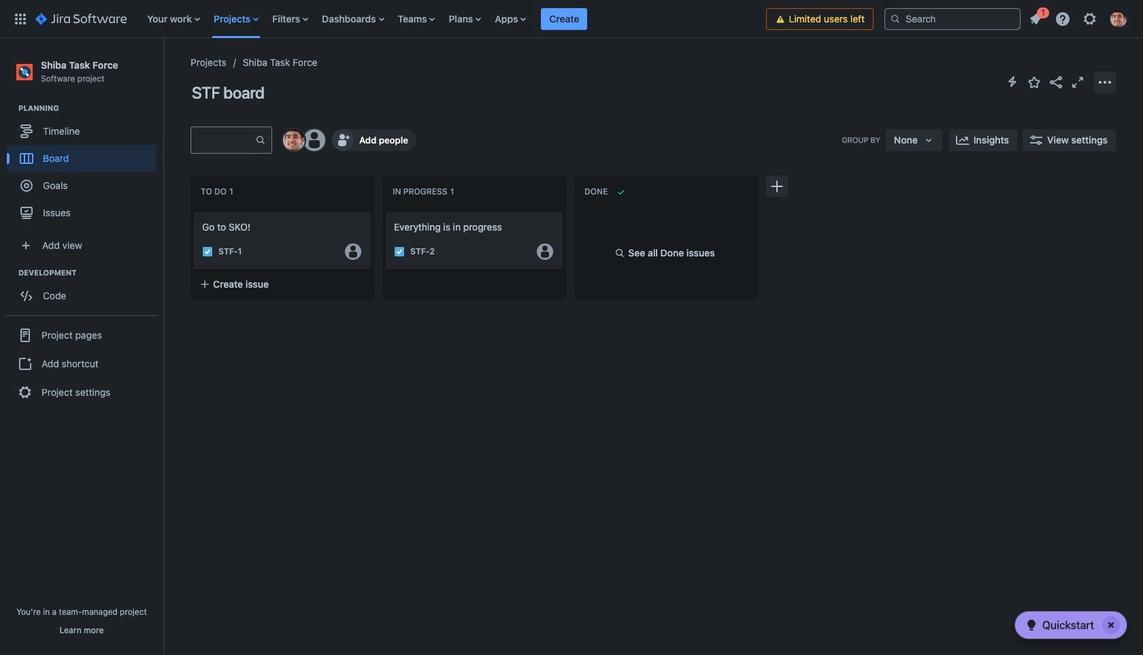 Task type: vqa. For each thing, say whether or not it's contained in the screenshot.
Create issue image for To Do element on the left top of page
yes



Task type: locate. For each thing, give the bounding box(es) containing it.
help image
[[1055, 11, 1071, 27]]

create issue image
[[184, 203, 201, 219], [376, 203, 393, 219]]

create issue image down in progress element
[[376, 203, 393, 219]]

None search field
[[884, 8, 1021, 30]]

1 vertical spatial group
[[7, 268, 163, 314]]

heading for "planning" icon
[[18, 103, 163, 114]]

view settings image
[[1028, 132, 1044, 148]]

list item
[[541, 0, 587, 38], [1023, 5, 1049, 30]]

1 vertical spatial heading
[[18, 268, 163, 278]]

appswitcher icon image
[[12, 11, 29, 27]]

dismiss quickstart image
[[1100, 614, 1122, 636]]

banner
[[0, 0, 1143, 38]]

jira software image
[[35, 11, 127, 27], [35, 11, 127, 27]]

heading
[[18, 103, 163, 114], [18, 268, 163, 278]]

enter full screen image
[[1070, 74, 1086, 90]]

1 heading from the top
[[18, 103, 163, 114]]

automations menu button icon image
[[1004, 73, 1021, 90]]

2 create issue image from the left
[[376, 203, 393, 219]]

0 vertical spatial group
[[7, 103, 163, 231]]

primary element
[[8, 0, 766, 38]]

create issue image down to do element
[[184, 203, 201, 219]]

group for development image
[[7, 268, 163, 314]]

0 horizontal spatial list
[[140, 0, 766, 38]]

0 vertical spatial heading
[[18, 103, 163, 114]]

settings image
[[1082, 11, 1098, 27]]

Search field
[[884, 8, 1021, 30]]

0 horizontal spatial create issue image
[[184, 203, 201, 219]]

1 horizontal spatial create issue image
[[376, 203, 393, 219]]

group
[[7, 103, 163, 231], [7, 268, 163, 314], [5, 315, 158, 412]]

1 horizontal spatial list item
[[1023, 5, 1049, 30]]

star stf board image
[[1026, 74, 1042, 90]]

more actions image
[[1097, 74, 1113, 90]]

1 create issue image from the left
[[184, 203, 201, 219]]

goal image
[[20, 180, 33, 192]]

to do element
[[201, 187, 236, 197]]

list
[[140, 0, 766, 38], [1023, 5, 1135, 31]]

your profile and settings image
[[1110, 11, 1127, 27]]

heading for development image
[[18, 268, 163, 278]]

2 heading from the top
[[18, 268, 163, 278]]

sidebar element
[[0, 38, 163, 655]]



Task type: describe. For each thing, give the bounding box(es) containing it.
sidebar navigation image
[[148, 54, 178, 82]]

group for "planning" icon
[[7, 103, 163, 231]]

search image
[[890, 13, 901, 24]]

task image
[[202, 246, 213, 257]]

development image
[[2, 265, 18, 281]]

2 vertical spatial group
[[5, 315, 158, 412]]

task image
[[394, 246, 405, 257]]

notifications image
[[1027, 11, 1044, 27]]

create issue image for to do element
[[184, 203, 201, 219]]

0 horizontal spatial list item
[[541, 0, 587, 38]]

1 horizontal spatial list
[[1023, 5, 1135, 31]]

Search this board text field
[[191, 128, 255, 152]]

create issue image for in progress element
[[376, 203, 393, 219]]

planning image
[[2, 100, 18, 116]]

create column image
[[769, 178, 785, 195]]

add people image
[[335, 132, 351, 148]]

in progress element
[[393, 187, 457, 197]]



